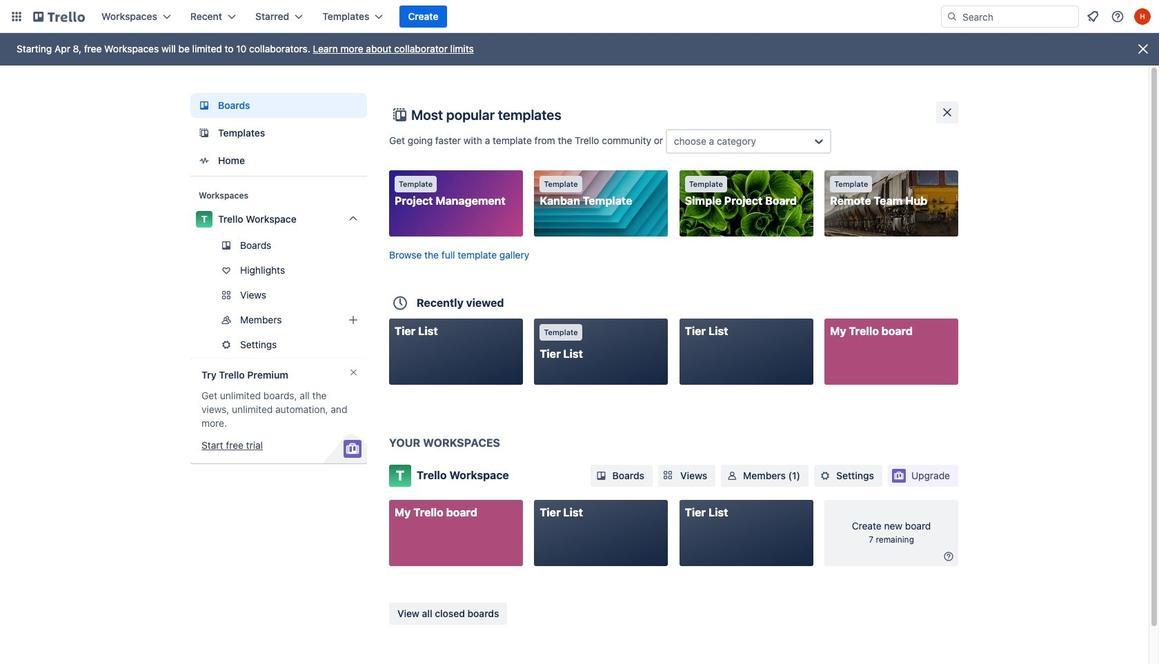 Task type: locate. For each thing, give the bounding box(es) containing it.
primary element
[[0, 0, 1159, 33]]

open information menu image
[[1111, 10, 1125, 23]]

search image
[[947, 11, 958, 22]]

add image
[[345, 312, 362, 328]]

board image
[[196, 97, 213, 114]]

Search field
[[958, 7, 1078, 26]]

sm image
[[594, 469, 608, 483], [725, 469, 739, 483], [818, 469, 832, 483], [942, 550, 956, 564]]



Task type: describe. For each thing, give the bounding box(es) containing it.
template board image
[[196, 125, 213, 141]]

back to home image
[[33, 6, 85, 28]]

0 notifications image
[[1085, 8, 1101, 25]]

howard (howard38800628) image
[[1134, 8, 1151, 25]]

home image
[[196, 152, 213, 169]]



Task type: vqa. For each thing, say whether or not it's contained in the screenshot.
the middle sm image
yes



